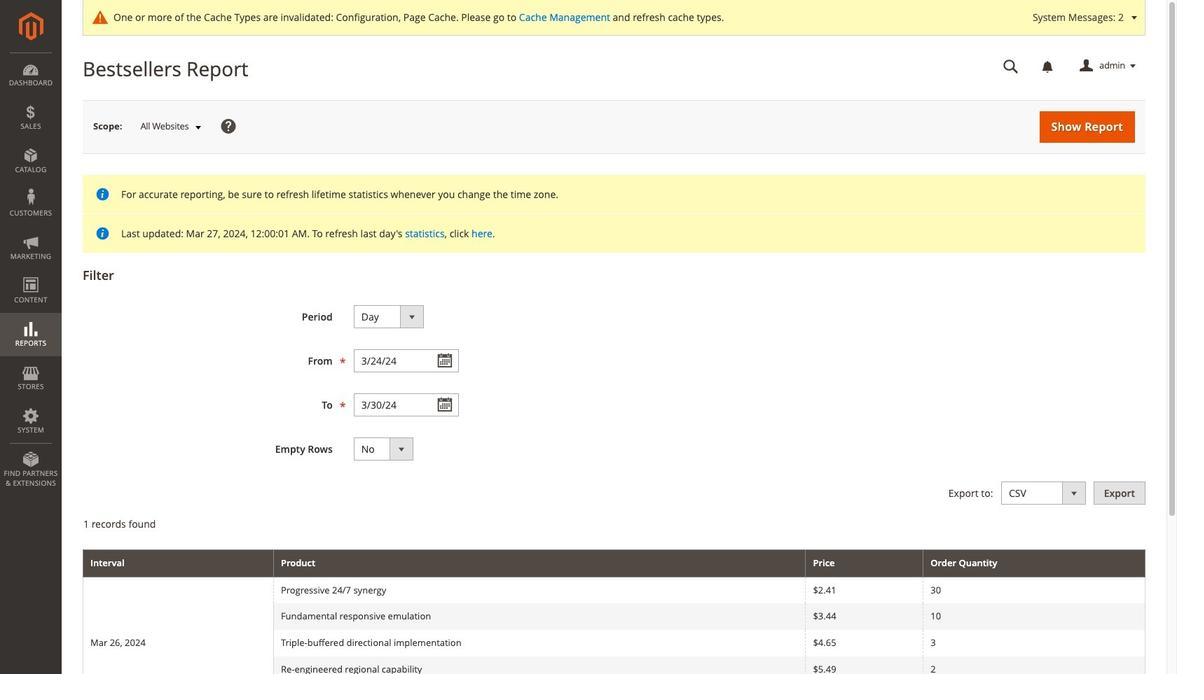 Task type: describe. For each thing, give the bounding box(es) containing it.
magento admin panel image
[[19, 12, 43, 41]]



Task type: vqa. For each thing, say whether or not it's contained in the screenshot.
To Text Box
no



Task type: locate. For each thing, give the bounding box(es) containing it.
None text field
[[354, 350, 459, 373]]

menu bar
[[0, 53, 62, 496]]

None text field
[[354, 394, 459, 417]]



